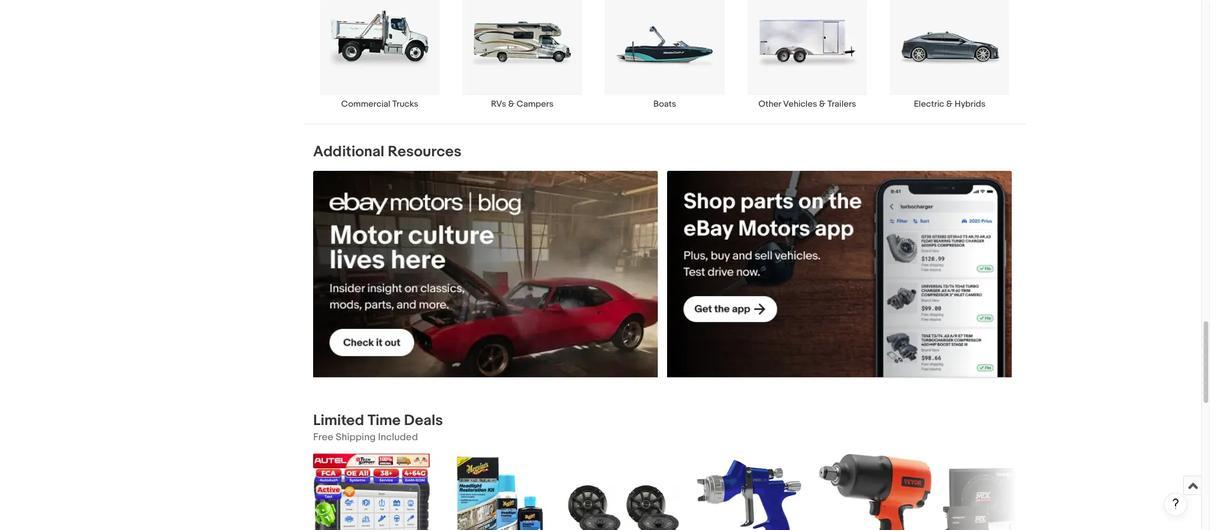 Task type: locate. For each thing, give the bounding box(es) containing it.
electric & hybrids link
[[879, 0, 1021, 110]]

ebay motors app image
[[667, 171, 1012, 378]]

&
[[508, 99, 515, 110], [819, 99, 826, 110], [946, 99, 953, 110]]

meguiar's g2970 two step headlight restoration kit for car & auto detailing image
[[439, 454, 556, 530]]

& right electric at top right
[[946, 99, 953, 110]]

deals
[[404, 412, 443, 430]]

& inside "link"
[[946, 99, 953, 110]]

vevor air impact wrench 3/4" square drive 1870ft-lb heavy duty torque 90-120psi image
[[817, 454, 934, 530]]

2023 autel maxicom mk808s bidirectional car diagnostic scanner tool key coding image
[[313, 454, 430, 530]]

1 horizontal spatial &
[[819, 99, 826, 110]]

boats link
[[594, 0, 736, 110]]

rvs & campers link
[[451, 0, 594, 110]]

& inside 'link'
[[508, 99, 515, 110]]

& for rvs
[[508, 99, 515, 110]]

other
[[758, 99, 781, 110]]

0 horizontal spatial &
[[508, 99, 515, 110]]

electric & hybrids
[[914, 99, 986, 110]]

None text field
[[667, 171, 1012, 378]]

commercial trucks
[[341, 99, 418, 110]]

& left trailers
[[819, 99, 826, 110]]

3 & from the left
[[946, 99, 953, 110]]

additional
[[313, 143, 384, 161]]

2 horizontal spatial &
[[946, 99, 953, 110]]

campers
[[517, 99, 554, 110]]

devilbiss 905043 prolite gravity he te10 te20 1.2 1.3 1.4 spray gun kit w/ cup image
[[694, 454, 804, 530]]

commercial
[[341, 99, 390, 110]]

additional resources
[[313, 143, 462, 161]]

1 & from the left
[[508, 99, 515, 110]]

other vehicles & trailers link
[[736, 0, 879, 110]]

& right rvs at left
[[508, 99, 515, 110]]

trucks
[[392, 99, 418, 110]]

None text field
[[313, 171, 658, 378]]



Task type: describe. For each thing, give the bounding box(es) containing it.
check out the ebay motors blog image
[[313, 171, 658, 378]]

4) kicker 43csc654 csc65 6.5" 1200w rms 4-ohm car audio coaxial speakers image
[[565, 477, 682, 530]]

rvs & campers
[[491, 99, 554, 110]]

rvs
[[491, 99, 506, 110]]

other vehicles & trailers
[[758, 99, 856, 110]]

electric
[[914, 99, 944, 110]]

& for electric
[[946, 99, 953, 110]]

commercial trucks link
[[308, 0, 451, 110]]

limited time deals free shipping included
[[313, 412, 443, 443]]

help, opens dialogs image
[[1170, 498, 1181, 510]]

included
[[378, 432, 418, 443]]

boats
[[653, 99, 676, 110]]

2 & from the left
[[819, 99, 826, 110]]

resources
[[388, 143, 462, 161]]

mtx audio 12" dual terminator car audio subwoofer package+amplifier+amp kit image
[[943, 468, 1060, 530]]

time
[[368, 412, 401, 430]]

vehicles
[[783, 99, 817, 110]]

trailers
[[827, 99, 856, 110]]

shipping
[[336, 432, 376, 443]]

free
[[313, 432, 333, 443]]

hybrids
[[955, 99, 986, 110]]

limited
[[313, 412, 364, 430]]



Task type: vqa. For each thing, say whether or not it's contained in the screenshot.
the Vehicles
yes



